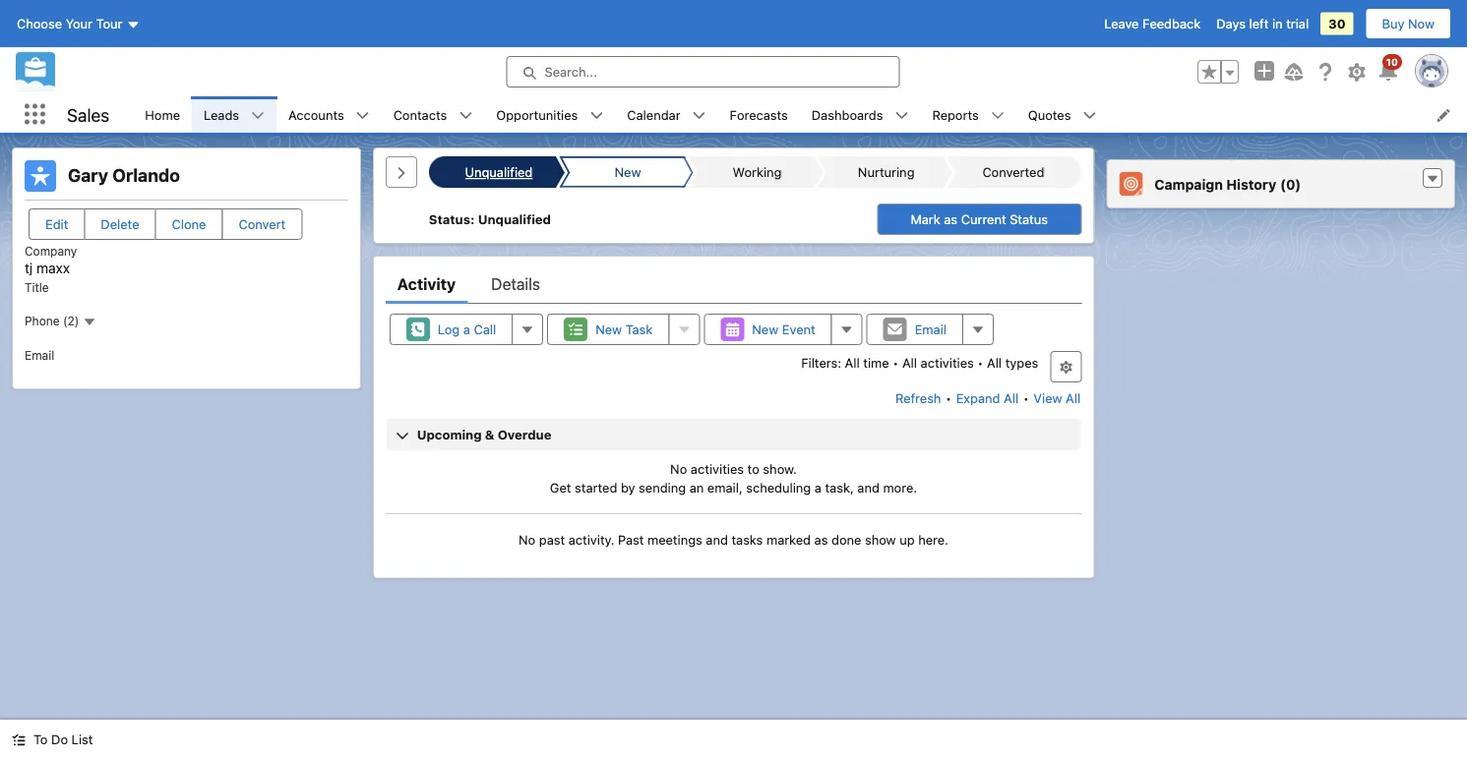 Task type: locate. For each thing, give the bounding box(es) containing it.
activities down the email button
[[921, 355, 974, 370]]

phone
[[25, 314, 60, 328]]

upcoming
[[417, 428, 482, 442]]

refresh button
[[895, 383, 942, 414]]

text default image for reports
[[991, 109, 1005, 123]]

new for new task
[[596, 322, 622, 337]]

no up "sending"
[[670, 462, 687, 476]]

new left task
[[596, 322, 622, 337]]

and left tasks at the bottom
[[706, 532, 728, 547]]

marked
[[767, 532, 811, 547]]

and
[[857, 481, 880, 496], [706, 532, 728, 547]]

status
[[429, 212, 470, 227], [1010, 212, 1048, 227]]

maxx
[[36, 260, 70, 276]]

email button
[[867, 314, 964, 345]]

&
[[485, 428, 494, 442]]

1 vertical spatial and
[[706, 532, 728, 547]]

1 vertical spatial email
[[25, 349, 54, 362]]

10 button
[[1377, 54, 1402, 84]]

new event
[[752, 322, 816, 337]]

1 vertical spatial no
[[519, 532, 536, 547]]

working
[[733, 165, 782, 180]]

company
[[25, 245, 77, 258]]

get
[[550, 481, 571, 496]]

to
[[748, 462, 760, 476]]

1 vertical spatial activities
[[691, 462, 744, 476]]

no inside no activities to show. get started by sending an email, scheduling a task, and more.
[[670, 462, 687, 476]]

as right mark
[[944, 212, 958, 227]]

dashboards
[[812, 107, 883, 122]]

gary orlando
[[68, 165, 180, 186]]

0 vertical spatial as
[[944, 212, 958, 227]]

no for past
[[519, 532, 536, 547]]

text default image inside accounts list item
[[356, 109, 370, 123]]

choose your tour
[[17, 16, 123, 31]]

mark
[[911, 212, 941, 227]]

0 horizontal spatial status
[[429, 212, 470, 227]]

text default image left the to on the left of page
[[12, 734, 26, 747]]

0 horizontal spatial email
[[25, 349, 54, 362]]

a left task,
[[815, 481, 822, 496]]

1 vertical spatial a
[[815, 481, 822, 496]]

email up filters: all time • all activities • all types
[[915, 322, 947, 337]]

quotes
[[1028, 107, 1071, 122]]

1 horizontal spatial as
[[944, 212, 958, 227]]

status : unqualified
[[429, 212, 551, 227]]

list
[[71, 733, 93, 747]]

0 vertical spatial a
[[463, 322, 470, 337]]

text default image inside the calendar list item
[[692, 109, 706, 123]]

opportunities link
[[485, 96, 590, 133]]

0 horizontal spatial a
[[463, 322, 470, 337]]

and right task,
[[857, 481, 880, 496]]

clone
[[172, 217, 206, 232]]

text default image for contacts
[[459, 109, 473, 123]]

choose
[[17, 16, 62, 31]]

trial
[[1286, 16, 1309, 31]]

text default image for accounts
[[356, 109, 370, 123]]

email down phone
[[25, 349, 54, 362]]

new down calendar link
[[615, 165, 641, 180]]

1 horizontal spatial a
[[815, 481, 822, 496]]

list containing home
[[133, 96, 1467, 133]]

a inside button
[[463, 322, 470, 337]]

reports
[[932, 107, 979, 122]]

text default image inside reports list item
[[991, 109, 1005, 123]]

0 vertical spatial no
[[670, 462, 687, 476]]

0 horizontal spatial as
[[814, 532, 828, 547]]

no left past
[[519, 532, 536, 547]]

clone button
[[155, 209, 223, 240]]

unqualified right ":"
[[478, 212, 551, 227]]

text default image right quotes
[[1083, 109, 1097, 123]]

view all link
[[1033, 383, 1082, 414]]

opportunities list item
[[485, 96, 615, 133]]

text default image for dashboards
[[895, 109, 909, 123]]

• right 'time'
[[893, 355, 899, 370]]

choose your tour button
[[16, 8, 141, 39]]

1 horizontal spatial status
[[1010, 212, 1048, 227]]

(0)
[[1280, 176, 1301, 192]]

status right current
[[1010, 212, 1048, 227]]

0 vertical spatial email
[[915, 322, 947, 337]]

forecasts
[[730, 107, 788, 122]]

activity link
[[397, 265, 456, 304]]

task
[[626, 322, 653, 337]]

text default image inside quotes list item
[[1083, 109, 1097, 123]]

do
[[51, 733, 68, 747]]

text default image
[[459, 109, 473, 123], [590, 109, 604, 123], [1083, 109, 1097, 123], [82, 316, 96, 329], [12, 734, 26, 747]]

mark as current status button
[[877, 204, 1082, 235]]

0 vertical spatial unqualified
[[465, 165, 533, 180]]

campaign
[[1155, 176, 1223, 192]]

delete button
[[84, 209, 156, 240]]

calendar list item
[[615, 96, 718, 133]]

0 horizontal spatial activities
[[691, 462, 744, 476]]

in
[[1272, 16, 1283, 31]]

tab list
[[386, 265, 1082, 304]]

0 horizontal spatial and
[[706, 532, 728, 547]]

a right the log
[[463, 322, 470, 337]]

status down unqualified link
[[429, 212, 470, 227]]

call
[[474, 322, 496, 337]]

1 horizontal spatial activities
[[921, 355, 974, 370]]

text default image inside dashboards list item
[[895, 109, 909, 123]]

orlando
[[112, 165, 180, 186]]

1 horizontal spatial no
[[670, 462, 687, 476]]

unqualified up "status : unqualified"
[[465, 165, 533, 180]]

text default image right contacts
[[459, 109, 473, 123]]

1 horizontal spatial and
[[857, 481, 880, 496]]

1 status from the left
[[429, 212, 470, 227]]

calendar
[[627, 107, 681, 122]]

email,
[[707, 481, 743, 496]]

new inside path options list box
[[615, 165, 641, 180]]

phone (2)
[[25, 314, 82, 328]]

as left done
[[814, 532, 828, 547]]

to
[[33, 733, 48, 747]]

nurturing
[[858, 165, 915, 180]]

activity
[[397, 275, 456, 294]]

company tj maxx title
[[25, 245, 77, 294]]

details link
[[491, 265, 540, 304]]

all left 'time'
[[845, 355, 860, 370]]

buy
[[1382, 16, 1405, 31]]

new
[[615, 165, 641, 180], [596, 322, 622, 337], [752, 322, 779, 337]]

activities up email,
[[691, 462, 744, 476]]

quotes list item
[[1016, 96, 1109, 133]]

1 horizontal spatial email
[[915, 322, 947, 337]]

leads list item
[[192, 96, 277, 133]]

:
[[470, 212, 475, 227]]

• up expand at the bottom right of the page
[[978, 355, 984, 370]]

0 horizontal spatial no
[[519, 532, 536, 547]]

upcoming & overdue
[[417, 428, 552, 442]]

no
[[670, 462, 687, 476], [519, 532, 536, 547]]

new left event
[[752, 322, 779, 337]]

text default image inside opportunities list item
[[590, 109, 604, 123]]

text default image for calendar
[[692, 109, 706, 123]]

opportunities
[[496, 107, 578, 122]]

text default image down the search...
[[590, 109, 604, 123]]

mark as current status
[[911, 212, 1048, 227]]

reports list item
[[921, 96, 1016, 133]]

text default image
[[251, 109, 265, 123], [356, 109, 370, 123], [692, 109, 706, 123], [895, 109, 909, 123], [991, 109, 1005, 123], [1426, 172, 1440, 186]]

unqualified
[[465, 165, 533, 180], [478, 212, 551, 227]]

no past activity. past meetings and tasks marked as done show up here.
[[519, 532, 949, 547]]

text default image inside contacts list item
[[459, 109, 473, 123]]

activity.
[[569, 532, 615, 547]]

calendar link
[[615, 96, 692, 133]]

all
[[845, 355, 860, 370], [902, 355, 917, 370], [987, 355, 1002, 370], [1004, 391, 1019, 406], [1066, 391, 1081, 406]]

0 vertical spatial and
[[857, 481, 880, 496]]

text default image inside leads list item
[[251, 109, 265, 123]]

group
[[1198, 60, 1239, 84]]

edit button
[[29, 209, 85, 240]]

tab list containing activity
[[386, 265, 1082, 304]]

title
[[25, 280, 49, 294]]

quotes link
[[1016, 96, 1083, 133]]

a
[[463, 322, 470, 337], [815, 481, 822, 496]]

text default image right (2)
[[82, 316, 96, 329]]

0 vertical spatial activities
[[921, 355, 974, 370]]

2 status from the left
[[1010, 212, 1048, 227]]

days
[[1217, 16, 1246, 31]]

list
[[133, 96, 1467, 133]]

new for new event
[[752, 322, 779, 337]]

expand all button
[[955, 383, 1020, 414]]

delete
[[101, 217, 139, 232]]



Task type: vqa. For each thing, say whether or not it's contained in the screenshot.
:
yes



Task type: describe. For each thing, give the bounding box(es) containing it.
left
[[1249, 16, 1269, 31]]

accounts link
[[277, 96, 356, 133]]

time
[[863, 355, 889, 370]]

upcoming & overdue button
[[387, 419, 1081, 451]]

as inside button
[[944, 212, 958, 227]]

meetings
[[647, 532, 702, 547]]

past
[[539, 532, 565, 547]]

details
[[491, 275, 540, 294]]

now
[[1408, 16, 1435, 31]]

gary
[[68, 165, 108, 186]]

text default image inside to do list button
[[12, 734, 26, 747]]

• left view
[[1023, 391, 1029, 406]]

new task button
[[547, 314, 670, 345]]

dashboards link
[[800, 96, 895, 133]]

email inside button
[[915, 322, 947, 337]]

text default image for opportunities
[[590, 109, 604, 123]]

no for activities
[[670, 462, 687, 476]]

accounts
[[288, 107, 344, 122]]

leave
[[1104, 16, 1139, 31]]

campaign history (0)
[[1155, 176, 1301, 192]]

forecasts link
[[718, 96, 800, 133]]

edit
[[45, 217, 68, 232]]

new link
[[568, 156, 684, 188]]

show.
[[763, 462, 797, 476]]

event
[[782, 322, 816, 337]]

new for new
[[615, 165, 641, 180]]

contacts
[[393, 107, 447, 122]]

done
[[832, 532, 862, 547]]

up
[[900, 532, 915, 547]]

current
[[961, 212, 1006, 227]]

and inside no activities to show. get started by sending an email, scheduling a task, and more.
[[857, 481, 880, 496]]

text default image for leads
[[251, 109, 265, 123]]

sending
[[639, 481, 686, 496]]

log a call
[[438, 322, 496, 337]]

all right view
[[1066, 391, 1081, 406]]

leave feedback link
[[1104, 16, 1201, 31]]

home link
[[133, 96, 192, 133]]

to do list button
[[0, 720, 105, 760]]

contacts link
[[382, 96, 459, 133]]

expand
[[956, 391, 1000, 406]]

overdue
[[498, 428, 552, 442]]

all left types
[[987, 355, 1002, 370]]

new task
[[596, 322, 653, 337]]

days left in trial
[[1217, 16, 1309, 31]]

leads link
[[192, 96, 251, 133]]

new event button
[[704, 314, 832, 345]]

status inside button
[[1010, 212, 1048, 227]]

an
[[690, 481, 704, 496]]

your
[[66, 16, 93, 31]]

1 vertical spatial unqualified
[[478, 212, 551, 227]]

started
[[575, 481, 617, 496]]

task,
[[825, 481, 854, 496]]

all right expand at the bottom right of the page
[[1004, 391, 1019, 406]]

search... button
[[506, 56, 900, 88]]

contacts list item
[[382, 96, 485, 133]]

1 vertical spatial as
[[814, 532, 828, 547]]

path options list box
[[429, 156, 1082, 188]]

all down the email button
[[902, 355, 917, 370]]

filters: all time • all activities • all types
[[801, 355, 1038, 370]]

• left expand at the bottom right of the page
[[946, 391, 952, 406]]

unqualified inside path options list box
[[465, 165, 533, 180]]

nurturing link
[[826, 156, 943, 188]]

scheduling
[[746, 481, 811, 496]]

refresh
[[895, 391, 941, 406]]

activities inside no activities to show. get started by sending an email, scheduling a task, and more.
[[691, 462, 744, 476]]

past
[[618, 532, 644, 547]]

types
[[1005, 355, 1038, 370]]

dashboards list item
[[800, 96, 921, 133]]

feedback
[[1143, 16, 1201, 31]]

tasks
[[732, 532, 763, 547]]

lead image
[[25, 160, 56, 192]]

a inside no activities to show. get started by sending an email, scheduling a task, and more.
[[815, 481, 822, 496]]

refresh • expand all • view all
[[895, 391, 1081, 406]]

text default image for quotes
[[1083, 109, 1097, 123]]

unqualified link
[[439, 156, 555, 188]]

here.
[[918, 532, 949, 547]]

by
[[621, 481, 635, 496]]

buy now button
[[1366, 8, 1452, 39]]

history
[[1227, 176, 1277, 192]]

leads
[[204, 107, 239, 122]]

working link
[[697, 156, 814, 188]]

leave feedback
[[1104, 16, 1201, 31]]

convert button
[[222, 209, 302, 240]]

accounts list item
[[277, 96, 382, 133]]

30
[[1329, 16, 1346, 31]]

log a call button
[[389, 314, 513, 345]]

converted
[[983, 165, 1045, 180]]

log
[[438, 322, 460, 337]]

convert
[[239, 217, 286, 232]]

converted link
[[956, 156, 1072, 188]]

home
[[145, 107, 180, 122]]

10
[[1386, 56, 1398, 67]]

buy now
[[1382, 16, 1435, 31]]

more.
[[883, 481, 917, 496]]

text default image inside phone (2) popup button
[[82, 316, 96, 329]]



